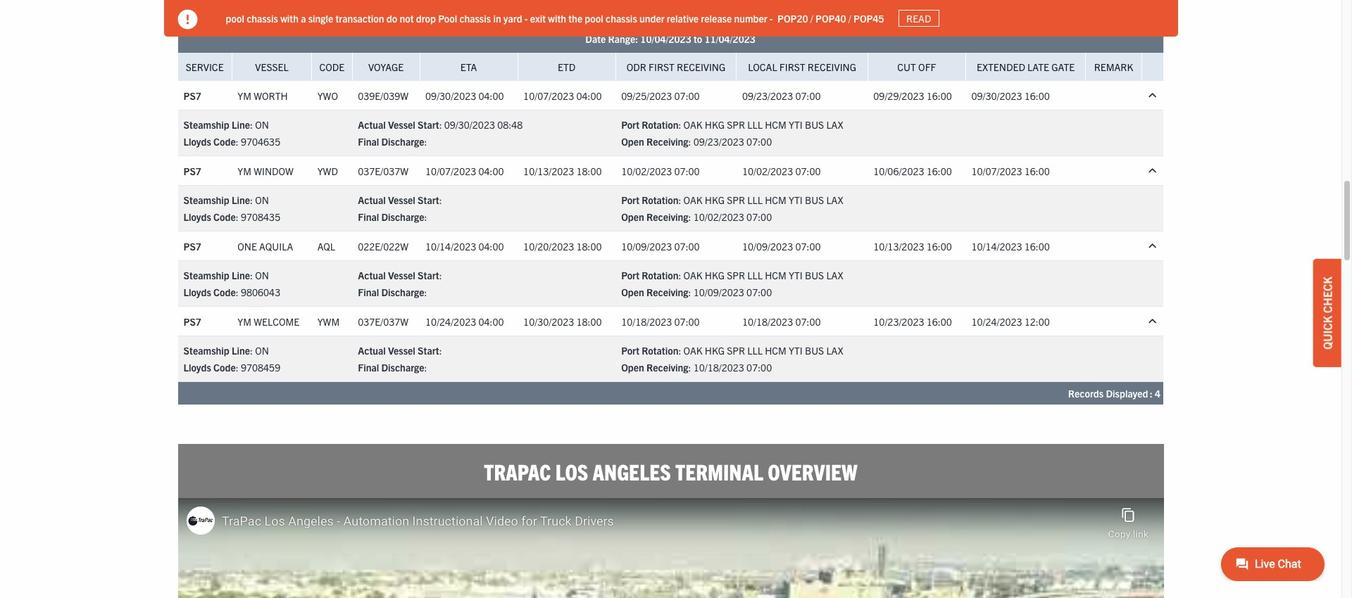 Task type: vqa. For each thing, say whether or not it's contained in the screenshot.
reference
no



Task type: describe. For each thing, give the bounding box(es) containing it.
release
[[701, 12, 732, 24]]

port rotation : oak hkg spr lll hcm yti bus lax open receiving : 10/02/2023 07:00
[[621, 194, 844, 223]]

on for steamship line : on lloyds code : 9708435
[[255, 194, 269, 206]]

code for steamship line : on lloyds code : 9806043
[[214, 286, 236, 299]]

vessel for steamship line : on lloyds code : 9708459
[[388, 345, 416, 357]]

port rotation : oak hkg spr lll hcm yti bus lax open receiving : 10/09/2023 07:00
[[621, 269, 844, 299]]

10/13/2023 16:00
[[874, 240, 952, 253]]

09/29/2023 16:00
[[874, 89, 952, 102]]

rotation for : 10/09/2023 07:00
[[642, 269, 679, 282]]

18:00 for 10/20/2023 18:00
[[577, 240, 602, 253]]

10/30/2023
[[524, 315, 574, 328]]

10/13/2023 for 10/13/2023 18:00
[[524, 165, 574, 177]]

service(s):
[[579, 16, 625, 28]]

2 - from the left
[[770, 12, 773, 24]]

voyage
[[368, 61, 404, 73]]

one aquila
[[238, 240, 293, 253]]

records displayed : 4
[[1069, 388, 1161, 400]]

ym for ym worth
[[238, 89, 252, 102]]

1 10/02/2023 07:00 from the left
[[621, 165, 700, 177]]

rotation for : 10/18/2023 07:00
[[642, 345, 679, 357]]

remark
[[1095, 61, 1134, 73]]

yti for : 10/02/2023 07:00
[[789, 194, 803, 206]]

date
[[586, 32, 606, 45]]

1 with from the left
[[280, 12, 299, 24]]

037e/037w for 10/24/2023 04:00
[[358, 315, 409, 328]]

aquila
[[259, 240, 293, 253]]

10/14/2023 for 10/14/2023 04:00
[[426, 240, 476, 253]]

10/30/2023 18:00
[[524, 315, 602, 328]]

09/23/2023 07:00
[[743, 89, 821, 102]]

actual vessel start : final discharge : for : 9708435
[[358, 194, 442, 223]]

to
[[694, 32, 703, 45]]

lll for 10/09/2023
[[748, 269, 763, 282]]

number
[[734, 12, 768, 24]]

2 with from the left
[[548, 12, 566, 24]]

09/25/2023 07:00
[[621, 89, 700, 102]]

lax for port rotation : oak hkg spr lll hcm yti bus lax open receiving : 09/23/2023 07:00
[[827, 118, 844, 131]]

steamship for steamship line : on lloyds code : 9708435
[[184, 194, 230, 206]]

cut
[[898, 61, 916, 73]]

lax for port rotation : oak hkg spr lll hcm yti bus lax open receiving : 10/02/2023 07:00
[[827, 194, 844, 206]]

hkg for 10/09/2023
[[705, 269, 725, 282]]

start for steamship line : on lloyds code : 9704635
[[418, 118, 439, 131]]

only
[[743, 16, 763, 28]]

4
[[1155, 388, 1161, 400]]

off
[[919, 61, 937, 73]]

0 horizontal spatial 10/07/2023
[[426, 165, 476, 177]]

vessel for steamship line : on lloyds code : 9708435
[[388, 194, 416, 206]]

discharge for steamship line : on lloyds code : 9708459
[[381, 361, 425, 374]]

local first receiving
[[748, 61, 857, 73]]

port for port rotation : oak hkg spr lll hcm yti bus lax open receiving : 10/02/2023 07:00
[[621, 194, 640, 206]]

1 vertical spatial local
[[748, 61, 778, 73]]

1 vertical spatial terminal
[[676, 458, 764, 485]]

pool chassis with a single transaction  do not drop pool chassis in yard -  exit with the pool chassis under relative release number -  pop20 / pop40 / pop45
[[226, 12, 885, 24]]

in
[[493, 12, 501, 24]]

receiving for port rotation : oak hkg spr lll hcm yti bus lax open receiving : 09/23/2023 07:00
[[647, 135, 689, 148]]

10/24/2023 for 10/24/2023 12:00
[[972, 315, 1023, 328]]

1 10/18/2023 07:00 from the left
[[621, 315, 700, 328]]

odr first receiving
[[627, 61, 726, 73]]

16:00 for 10/13/2023 16:00
[[927, 240, 952, 253]]

line:
[[651, 16, 672, 28]]

port for port rotation : oak hkg spr lll hcm yti bus lax open receiving : 10/18/2023 07:00
[[621, 345, 640, 357]]

service
[[186, 61, 224, 73]]

hcm for : 10/09/2023 07:00
[[765, 269, 787, 282]]

10/02/2023 inside port rotation : oak hkg spr lll hcm yti bus lax open receiving : 10/02/2023 07:00
[[694, 211, 745, 223]]

08:48
[[498, 118, 523, 131]]

actual for steamship line : on lloyds code : 9708435
[[358, 194, 386, 206]]

12:00
[[1025, 315, 1050, 328]]

16:00 for 09/29/2023 16:00
[[927, 89, 952, 102]]

10/20/2023 18:00
[[524, 240, 602, 253]]

10/07/2023 16:00
[[972, 165, 1050, 177]]

1 vertical spatial 10/07/2023 04:00
[[426, 165, 504, 177]]

ywo
[[317, 89, 338, 102]]

odr
[[627, 61, 647, 73]]

pop45
[[854, 12, 885, 24]]

lll for 09/23/2023
[[748, 118, 763, 131]]

16:00 for 10/14/2023 16:00
[[1025, 240, 1050, 253]]

1 horizontal spatial 10/07/2023
[[524, 89, 574, 102]]

late
[[1028, 61, 1050, 73]]

10/14/2023 16:00
[[972, 240, 1050, 253]]

service(s): all | line: | local terminal only date range: 10/04/2023 to 11/04/2023
[[579, 16, 763, 45]]

10/06/2023 16:00
[[874, 165, 952, 177]]

2 chassis from the left
[[460, 12, 491, 24]]

1 horizontal spatial 10/07/2023 04:00
[[524, 89, 602, 102]]

discharge for steamship line : on lloyds code : 9806043
[[381, 286, 425, 299]]

trapac
[[484, 458, 551, 485]]

open for port rotation : oak hkg spr lll hcm yti bus lax open receiving : 10/02/2023 07:00
[[621, 211, 644, 223]]

2 10/18/2023 07:00 from the left
[[743, 315, 821, 328]]

10/09/2023 inside port rotation : oak hkg spr lll hcm yti bus lax open receiving : 10/09/2023 07:00
[[694, 286, 745, 299]]

16:00 for 09/30/2023 16:00
[[1025, 89, 1050, 102]]

bus for port rotation : oak hkg spr lll hcm yti bus lax open receiving : 10/18/2023 07:00
[[805, 345, 824, 357]]

18:00 for 10/13/2023 18:00
[[577, 165, 602, 177]]

18:00 for 10/30/2023 18:00
[[577, 315, 602, 328]]

ps7 for ym welcome
[[184, 315, 201, 328]]

1 / from the left
[[811, 12, 814, 24]]

2 10/02/2023 07:00 from the left
[[743, 165, 821, 177]]

single
[[308, 12, 333, 24]]

port rotation : oak hkg spr lll hcm yti bus lax open receiving : 09/23/2023 07:00
[[621, 118, 844, 148]]

hkg for 09/23/2023
[[705, 118, 725, 131]]

9704635
[[241, 135, 281, 148]]

10/23/2023 16:00
[[874, 315, 952, 328]]

1 chassis from the left
[[247, 12, 278, 24]]

steamship line : on lloyds code : 9806043
[[184, 269, 281, 299]]

check
[[1321, 277, 1335, 314]]

worth
[[254, 89, 288, 102]]

extended
[[977, 61, 1026, 73]]

ym for ym welcome
[[238, 315, 252, 328]]

10/20/2023
[[524, 240, 574, 253]]

records
[[1069, 388, 1104, 400]]

the
[[569, 12, 583, 24]]

yti for : 10/18/2023 07:00
[[789, 345, 803, 357]]

steamship line : on lloyds code : 9708435
[[184, 194, 281, 223]]

line for 9708459
[[232, 345, 250, 357]]

ym window
[[238, 165, 294, 177]]

16:00 for 10/07/2023 16:00
[[1025, 165, 1050, 177]]

quick check
[[1321, 277, 1335, 350]]

receiving for port rotation : oak hkg spr lll hcm yti bus lax open receiving : 10/09/2023 07:00
[[647, 286, 689, 299]]

actual for steamship line : on lloyds code : 9708459
[[358, 345, 386, 357]]

final inside 'actual vessel start : 09/30/2023 08:48 final discharge :'
[[358, 135, 379, 148]]

lloyds for steamship line : on lloyds code : 9704635
[[184, 135, 211, 148]]

10/06/2023
[[874, 165, 925, 177]]

steamship line : on lloyds code : 9708459
[[184, 345, 281, 374]]

lll for 10/02/2023
[[748, 194, 763, 206]]

final for steamship line : on lloyds code : 9708435
[[358, 211, 379, 223]]

los
[[556, 458, 588, 485]]

a
[[301, 12, 306, 24]]

steamship for steamship line : on lloyds code : 9806043
[[184, 269, 230, 282]]

final for steamship line : on lloyds code : 9806043
[[358, 286, 379, 299]]

read link
[[899, 10, 940, 27]]

16:00 for 10/06/2023 16:00
[[927, 165, 952, 177]]

2 10/09/2023 07:00 from the left
[[743, 240, 821, 253]]

overview
[[768, 458, 858, 485]]

04:00 for 10/07/2023 04:00
[[479, 89, 504, 102]]

under
[[640, 12, 665, 24]]

lax for port rotation : oak hkg spr lll hcm yti bus lax open receiving : 10/18/2023 07:00
[[827, 345, 844, 357]]

10/24/2023 04:00
[[426, 315, 504, 328]]

range:
[[608, 32, 638, 45]]

hkg for 10/18/2023
[[705, 345, 725, 357]]

037e/037w for 10/07/2023 04:00
[[358, 165, 409, 177]]

09/30/2023 04:00
[[426, 89, 504, 102]]

07:00 inside 'port rotation : oak hkg spr lll hcm yti bus lax open receiving : 09/23/2023 07:00'
[[747, 135, 772, 148]]

code for steamship line : on lloyds code : 9704635
[[214, 135, 236, 148]]

1 - from the left
[[525, 12, 528, 24]]

all
[[627, 16, 644, 28]]

09/25/2023
[[621, 89, 672, 102]]

open for port rotation : oak hkg spr lll hcm yti bus lax open receiving : 10/09/2023 07:00
[[621, 286, 644, 299]]

pop20
[[778, 12, 808, 24]]

16:00 for 10/23/2023 16:00
[[927, 315, 952, 328]]

eta
[[461, 61, 477, 73]]

port rotation : oak hkg spr lll hcm yti bus lax open receiving : 10/18/2023 07:00
[[621, 345, 844, 374]]

do
[[387, 12, 397, 24]]

yti for : 09/23/2023 07:00
[[789, 118, 803, 131]]

04:00 down date
[[577, 89, 602, 102]]

9708435
[[241, 211, 281, 223]]

hcm for : 10/18/2023 07:00
[[765, 345, 787, 357]]



Task type: locate. For each thing, give the bounding box(es) containing it.
022e/022w
[[358, 240, 409, 253]]

local up to
[[679, 16, 702, 28]]

quick
[[1321, 316, 1335, 350]]

steamship inside steamship line : on lloyds code : 9708435
[[184, 194, 230, 206]]

port inside port rotation : oak hkg spr lll hcm yti bus lax open receiving : 10/02/2023 07:00
[[621, 194, 640, 206]]

09/30/2023 inside 'actual vessel start : 09/30/2023 08:48 final discharge :'
[[444, 118, 495, 131]]

1 horizontal spatial first
[[780, 61, 806, 73]]

receiving inside port rotation : oak hkg spr lll hcm yti bus lax open receiving : 10/02/2023 07:00
[[647, 211, 689, 223]]

line up 9806043 on the top left of the page
[[232, 269, 250, 282]]

1 pool from the left
[[226, 12, 244, 24]]

4 lax from the top
[[827, 345, 844, 357]]

0 horizontal spatial first
[[649, 61, 675, 73]]

yard
[[504, 12, 522, 24]]

09/30/2023
[[426, 89, 476, 102], [972, 89, 1023, 102], [444, 118, 495, 131]]

line up 9708435
[[232, 194, 250, 206]]

1 10/14/2023 from the left
[[426, 240, 476, 253]]

10/24/2023 for 10/24/2023 04:00
[[426, 315, 476, 328]]

window
[[254, 165, 294, 177]]

line inside the steamship line : on lloyds code : 9806043
[[232, 269, 250, 282]]

0 horizontal spatial 10/14/2023
[[426, 240, 476, 253]]

1 vertical spatial 09/23/2023
[[694, 135, 745, 148]]

vessel for steamship line : on lloyds code : 9704635
[[388, 118, 416, 131]]

ps7 down service
[[184, 89, 201, 102]]

with left a
[[280, 12, 299, 24]]

rotation inside port rotation : oak hkg spr lll hcm yti bus lax open receiving : 10/02/2023 07:00
[[642, 194, 679, 206]]

07:00 inside port rotation : oak hkg spr lll hcm yti bus lax open receiving : 10/18/2023 07:00
[[747, 361, 772, 374]]

hcm inside port rotation : oak hkg spr lll hcm yti bus lax open receiving : 10/09/2023 07:00
[[765, 269, 787, 282]]

3 actual from the top
[[358, 269, 386, 282]]

1 horizontal spatial 10/02/2023 07:00
[[743, 165, 821, 177]]

3 bus from the top
[[805, 269, 824, 282]]

2 bus from the top
[[805, 194, 824, 206]]

quick check link
[[1314, 259, 1342, 368]]

on
[[255, 118, 269, 131], [255, 194, 269, 206], [255, 269, 269, 282], [255, 345, 269, 357]]

| right "line:"
[[674, 16, 676, 28]]

drop
[[416, 12, 436, 24]]

0 horizontal spatial 10/09/2023 07:00
[[621, 240, 700, 253]]

2 start from the top
[[418, 194, 439, 206]]

with left the
[[548, 12, 566, 24]]

2 discharge from the top
[[381, 211, 425, 223]]

0 horizontal spatial 10/07/2023 04:00
[[426, 165, 504, 177]]

spr for 10/02/2023
[[727, 194, 745, 206]]

chassis
[[247, 12, 278, 24], [460, 12, 491, 24], [606, 12, 637, 24]]

on up 9704635
[[255, 118, 269, 131]]

line inside steamship line : on lloyds code : 9708435
[[232, 194, 250, 206]]

1 | from the left
[[646, 16, 648, 28]]

rotation inside port rotation : oak hkg spr lll hcm yti bus lax open receiving : 10/09/2023 07:00
[[642, 269, 679, 282]]

chassis left in
[[460, 12, 491, 24]]

4 hcm from the top
[[765, 345, 787, 357]]

1 actual vessel start : final discharge : from the top
[[358, 194, 442, 223]]

10/13/2023 18:00
[[524, 165, 602, 177]]

10/07/2023 04:00
[[524, 89, 602, 102], [426, 165, 504, 177]]

3 ps7 from the top
[[184, 240, 201, 253]]

port for port rotation : oak hkg spr lll hcm yti bus lax open receiving : 10/09/2023 07:00
[[621, 269, 640, 282]]

actual for steamship line : on lloyds code : 9806043
[[358, 269, 386, 282]]

hcm inside port rotation : oak hkg spr lll hcm yti bus lax open receiving : 10/18/2023 07:00
[[765, 345, 787, 357]]

spr down 'port rotation : oak hkg spr lll hcm yti bus lax open receiving : 09/23/2023 07:00'
[[727, 194, 745, 206]]

2 open from the top
[[621, 211, 644, 223]]

2 hkg from the top
[[705, 194, 725, 206]]

hkg down odr first receiving
[[705, 118, 725, 131]]

code for steamship line : on lloyds code : 9708459
[[214, 361, 236, 374]]

4 bus from the top
[[805, 345, 824, 357]]

09/30/2023 down extended on the right top of the page
[[972, 89, 1023, 102]]

ps7 for one aquila
[[184, 240, 201, 253]]

0 horizontal spatial with
[[280, 12, 299, 24]]

hcm for : 09/23/2023 07:00
[[765, 118, 787, 131]]

4 lll from the top
[[748, 345, 763, 357]]

hcm for : 10/02/2023 07:00
[[765, 194, 787, 206]]

10/14/2023
[[426, 240, 476, 253], [972, 240, 1023, 253]]

spr inside port rotation : oak hkg spr lll hcm yti bus lax open receiving : 10/02/2023 07:00
[[727, 194, 745, 206]]

2 steamship from the top
[[184, 194, 230, 206]]

ywm
[[317, 315, 340, 328]]

line inside steamship line : on lloyds code : 9704635
[[232, 118, 250, 131]]

4 on from the top
[[255, 345, 269, 357]]

receiving inside port rotation : oak hkg spr lll hcm yti bus lax open receiving : 10/09/2023 07:00
[[647, 286, 689, 299]]

first for local
[[780, 61, 806, 73]]

0 vertical spatial ym
[[238, 89, 252, 102]]

port for port rotation : oak hkg spr lll hcm yti bus lax open receiving : 09/23/2023 07:00
[[621, 118, 640, 131]]

lloyds
[[184, 135, 211, 148], [184, 211, 211, 223], [184, 286, 211, 299], [184, 361, 211, 374]]

3 actual vessel start : final discharge : from the top
[[358, 345, 442, 374]]

1 horizontal spatial pool
[[585, 12, 604, 24]]

1 horizontal spatial chassis
[[460, 12, 491, 24]]

lloyds inside steamship line : on lloyds code : 9708459
[[184, 361, 211, 374]]

lloyds for steamship line : on lloyds code : 9806043
[[184, 286, 211, 299]]

09/29/2023
[[874, 89, 925, 102]]

open inside port rotation : oak hkg spr lll hcm yti bus lax open receiving : 10/18/2023 07:00
[[621, 361, 644, 374]]

2 | from the left
[[674, 16, 676, 28]]

lloyds inside the steamship line : on lloyds code : 9806043
[[184, 286, 211, 299]]

10/13/2023 for 10/13/2023 16:00
[[874, 240, 925, 253]]

2 18:00 from the top
[[577, 240, 602, 253]]

9708459
[[241, 361, 281, 374]]

2 ym from the top
[[238, 165, 252, 177]]

09/23/2023 up port rotation : oak hkg spr lll hcm yti bus lax open receiving : 10/02/2023 07:00
[[694, 135, 745, 148]]

1 rotation from the top
[[642, 118, 679, 131]]

open inside port rotation : oak hkg spr lll hcm yti bus lax open receiving : 10/09/2023 07:00
[[621, 286, 644, 299]]

3 rotation from the top
[[642, 269, 679, 282]]

open inside 'port rotation : oak hkg spr lll hcm yti bus lax open receiving : 09/23/2023 07:00'
[[621, 135, 644, 148]]

3 yti from the top
[[789, 269, 803, 282]]

code left 9708435
[[214, 211, 236, 223]]

0 vertical spatial 18:00
[[577, 165, 602, 177]]

first right "odr"
[[649, 61, 675, 73]]

receiving for port rotation : oak hkg spr lll hcm yti bus lax open receiving : 10/02/2023 07:00
[[647, 211, 689, 223]]

1 spr from the top
[[727, 118, 745, 131]]

07:00 inside port rotation : oak hkg spr lll hcm yti bus lax open receiving : 10/09/2023 07:00
[[747, 286, 772, 299]]

hkg
[[705, 118, 725, 131], [705, 194, 725, 206], [705, 269, 725, 282], [705, 345, 725, 357]]

final
[[358, 135, 379, 148], [358, 211, 379, 223], [358, 286, 379, 299], [358, 361, 379, 374]]

4 start from the top
[[418, 345, 439, 357]]

spr for 09/23/2023
[[727, 118, 745, 131]]

1 hkg from the top
[[705, 118, 725, 131]]

actual vessel start : 09/30/2023 08:48 final discharge :
[[358, 118, 523, 148]]

09/23/2023 inside 'port rotation : oak hkg spr lll hcm yti bus lax open receiving : 09/23/2023 07:00'
[[694, 135, 745, 148]]

- right only
[[770, 12, 773, 24]]

actual vessel start : final discharge : for : 9708459
[[358, 345, 442, 374]]

3 lax from the top
[[827, 269, 844, 282]]

steamship inside the steamship line : on lloyds code : 9806043
[[184, 269, 230, 282]]

1 horizontal spatial 10/14/2023
[[972, 240, 1023, 253]]

2 rotation from the top
[[642, 194, 679, 206]]

first
[[649, 61, 675, 73], [780, 61, 806, 73]]

4 oak from the top
[[684, 345, 703, 357]]

read
[[907, 12, 932, 25]]

10/24/2023 12:00
[[972, 315, 1050, 328]]

1 horizontal spatial 10/13/2023
[[874, 240, 925, 253]]

lll inside port rotation : oak hkg spr lll hcm yti bus lax open receiving : 10/18/2023 07:00
[[748, 345, 763, 357]]

9806043
[[241, 286, 281, 299]]

10/02/2023 07:00
[[621, 165, 700, 177], [743, 165, 821, 177]]

hcm inside port rotation : oak hkg spr lll hcm yti bus lax open receiving : 10/02/2023 07:00
[[765, 194, 787, 206]]

chassis up range:
[[606, 12, 637, 24]]

bus inside port rotation : oak hkg spr lll hcm yti bus lax open receiving : 10/02/2023 07:00
[[805, 194, 824, 206]]

2 lloyds from the top
[[184, 211, 211, 223]]

0 horizontal spatial |
[[646, 16, 648, 28]]

2 ps7 from the top
[[184, 165, 201, 177]]

4 spr from the top
[[727, 345, 745, 357]]

hkg inside port rotation : oak hkg spr lll hcm yti bus lax open receiving : 10/09/2023 07:00
[[705, 269, 725, 282]]

1 horizontal spatial 10/18/2023 07:00
[[743, 315, 821, 328]]

2 vertical spatial actual vessel start : final discharge :
[[358, 345, 442, 374]]

ywd
[[317, 165, 338, 177]]

hkg inside port rotation : oak hkg spr lll hcm yti bus lax open receiving : 10/18/2023 07:00
[[705, 345, 725, 357]]

09/30/2023 for 09/30/2023 04:00
[[426, 89, 476, 102]]

04:00 up "08:48"
[[479, 89, 504, 102]]

0 vertical spatial 037e/037w
[[358, 165, 409, 177]]

lll
[[748, 118, 763, 131], [748, 194, 763, 206], [748, 269, 763, 282], [748, 345, 763, 357]]

oak for 10/18/2023
[[684, 345, 703, 357]]

1 final from the top
[[358, 135, 379, 148]]

039e/039w
[[358, 89, 409, 102]]

hkg for 10/02/2023
[[705, 194, 725, 206]]

yti for : 10/09/2023 07:00
[[789, 269, 803, 282]]

3 18:00 from the top
[[577, 315, 602, 328]]

angeles
[[593, 458, 671, 485]]

1 horizontal spatial with
[[548, 12, 566, 24]]

0 horizontal spatial /
[[811, 12, 814, 24]]

start for steamship line : on lloyds code : 9708459
[[418, 345, 439, 357]]

code left 9704635
[[214, 135, 236, 148]]

0 vertical spatial 10/13/2023
[[524, 165, 574, 177]]

1 horizontal spatial -
[[770, 12, 773, 24]]

1 steamship from the top
[[184, 118, 230, 131]]

037e/037w right "ywd"
[[358, 165, 409, 177]]

1 vertical spatial ym
[[238, 165, 252, 177]]

actual vessel start : final discharge :
[[358, 194, 442, 223], [358, 269, 442, 299], [358, 345, 442, 374]]

spr
[[727, 118, 745, 131], [727, 194, 745, 206], [727, 269, 745, 282], [727, 345, 745, 357]]

transaction
[[336, 12, 384, 24]]

lax for port rotation : oak hkg spr lll hcm yti bus lax open receiving : 10/09/2023 07:00
[[827, 269, 844, 282]]

04:00
[[479, 89, 504, 102], [577, 89, 602, 102], [479, 165, 504, 177], [479, 240, 504, 253], [479, 315, 504, 328]]

1 horizontal spatial 10/09/2023 07:00
[[743, 240, 821, 253]]

vessel for steamship line : on lloyds code : 9806043
[[388, 269, 416, 282]]

start for steamship line : on lloyds code : 9708435
[[418, 194, 439, 206]]

0 vertical spatial terminal
[[704, 16, 741, 28]]

open inside port rotation : oak hkg spr lll hcm yti bus lax open receiving : 10/02/2023 07:00
[[621, 211, 644, 223]]

pool right the
[[585, 12, 604, 24]]

2 spr from the top
[[727, 194, 745, 206]]

lloyds left 9708459
[[184, 361, 211, 374]]

lll inside port rotation : oak hkg spr lll hcm yti bus lax open receiving : 10/09/2023 07:00
[[748, 269, 763, 282]]

3 hkg from the top
[[705, 269, 725, 282]]

lll inside 'port rotation : oak hkg spr lll hcm yti bus lax open receiving : 09/23/2023 07:00'
[[748, 118, 763, 131]]

lll inside port rotation : oak hkg spr lll hcm yti bus lax open receiving : 10/02/2023 07:00
[[748, 194, 763, 206]]

start down 09/30/2023 04:00
[[418, 118, 439, 131]]

4 steamship from the top
[[184, 345, 230, 357]]

4 port from the top
[[621, 345, 640, 357]]

1 18:00 from the top
[[577, 165, 602, 177]]

cut off
[[898, 61, 937, 73]]

lloyds left 9704635
[[184, 135, 211, 148]]

2 actual vessel start : final discharge : from the top
[[358, 269, 442, 299]]

rotation inside port rotation : oak hkg spr lll hcm yti bus lax open receiving : 10/18/2023 07:00
[[642, 345, 679, 357]]

/ left pop40
[[811, 12, 814, 24]]

code inside steamship line : on lloyds code : 9708459
[[214, 361, 236, 374]]

trapac los angeles terminal overview
[[484, 458, 858, 485]]

hkg down 'port rotation : oak hkg spr lll hcm yti bus lax open receiving : 09/23/2023 07:00'
[[705, 194, 725, 206]]

2 10/24/2023 from the left
[[972, 315, 1023, 328]]

vessel inside 'actual vessel start : 09/30/2023 08:48 final discharge :'
[[388, 118, 416, 131]]

1 line from the top
[[232, 118, 250, 131]]

on for steamship line : on lloyds code : 9704635
[[255, 118, 269, 131]]

spr down port rotation : oak hkg spr lll hcm yti bus lax open receiving : 10/02/2023 07:00
[[727, 269, 745, 282]]

open for port rotation : oak hkg spr lll hcm yti bus lax open receiving : 09/23/2023 07:00
[[621, 135, 644, 148]]

rotation for : 09/23/2023 07:00
[[642, 118, 679, 131]]

2 oak from the top
[[684, 194, 703, 206]]

3 chassis from the left
[[606, 12, 637, 24]]

spr for 10/18/2023
[[727, 345, 745, 357]]

0 horizontal spatial chassis
[[247, 12, 278, 24]]

2 first from the left
[[780, 61, 806, 73]]

lax inside port rotation : oak hkg spr lll hcm yti bus lax open receiving : 10/09/2023 07:00
[[827, 269, 844, 282]]

gate
[[1052, 61, 1075, 73]]

open for port rotation : oak hkg spr lll hcm yti bus lax open receiving : 10/18/2023 07:00
[[621, 361, 644, 374]]

07:00 inside port rotation : oak hkg spr lll hcm yti bus lax open receiving : 10/02/2023 07:00
[[747, 211, 772, 223]]

04:00 left 10/30/2023
[[479, 315, 504, 328]]

10/18/2023 inside port rotation : oak hkg spr lll hcm yti bus lax open receiving : 10/18/2023 07:00
[[694, 361, 745, 374]]

1 bus from the top
[[805, 118, 824, 131]]

04:00 for 10/20/2023 18:00
[[479, 240, 504, 253]]

1 horizontal spatial 10/24/2023
[[972, 315, 1023, 328]]

0 horizontal spatial -
[[525, 12, 528, 24]]

on inside steamship line : on lloyds code : 9704635
[[255, 118, 269, 131]]

open
[[621, 135, 644, 148], [621, 211, 644, 223], [621, 286, 644, 299], [621, 361, 644, 374]]

| right all
[[646, 16, 648, 28]]

ym left worth
[[238, 89, 252, 102]]

3 lll from the top
[[748, 269, 763, 282]]

lax
[[827, 118, 844, 131], [827, 194, 844, 206], [827, 269, 844, 282], [827, 345, 844, 357]]

discharge inside 'actual vessel start : 09/30/2023 08:48 final discharge :'
[[381, 135, 425, 148]]

4 hkg from the top
[[705, 345, 725, 357]]

discharge for steamship line : on lloyds code : 9708435
[[381, 211, 425, 223]]

1 vertical spatial 18:00
[[577, 240, 602, 253]]

lloyds left 9806043 on the top left of the page
[[184, 286, 211, 299]]

0 horizontal spatial 10/13/2023
[[524, 165, 574, 177]]

line for 9708435
[[232, 194, 250, 206]]

yti inside 'port rotation : oak hkg spr lll hcm yti bus lax open receiving : 09/23/2023 07:00'
[[789, 118, 803, 131]]

code inside steamship line : on lloyds code : 9708435
[[214, 211, 236, 223]]

2 / from the left
[[849, 12, 852, 24]]

yti inside port rotation : oak hkg spr lll hcm yti bus lax open receiving : 10/02/2023 07:00
[[789, 194, 803, 206]]

1 yti from the top
[[789, 118, 803, 131]]

with
[[280, 12, 299, 24], [548, 12, 566, 24]]

port inside 'port rotation : oak hkg spr lll hcm yti bus lax open receiving : 09/23/2023 07:00'
[[621, 118, 640, 131]]

10/23/2023
[[874, 315, 925, 328]]

on inside the steamship line : on lloyds code : 9806043
[[255, 269, 269, 282]]

oak inside port rotation : oak hkg spr lll hcm yti bus lax open receiving : 10/09/2023 07:00
[[684, 269, 703, 282]]

start for steamship line : on lloyds code : 9806043
[[418, 269, 439, 282]]

bus inside 'port rotation : oak hkg spr lll hcm yti bus lax open receiving : 09/23/2023 07:00'
[[805, 118, 824, 131]]

pool right solid image
[[226, 12, 244, 24]]

0 vertical spatial actual vessel start : final discharge :
[[358, 194, 442, 223]]

on up 9708435
[[255, 194, 269, 206]]

line up 9704635
[[232, 118, 250, 131]]

bus inside port rotation : oak hkg spr lll hcm yti bus lax open receiving : 10/18/2023 07:00
[[805, 345, 824, 357]]

04:00 left the 10/20/2023
[[479, 240, 504, 253]]

spr down 09/23/2023 07:00
[[727, 118, 745, 131]]

first up 09/23/2023 07:00
[[780, 61, 806, 73]]

yti
[[789, 118, 803, 131], [789, 194, 803, 206], [789, 269, 803, 282], [789, 345, 803, 357]]

2 lax from the top
[[827, 194, 844, 206]]

3 on from the top
[[255, 269, 269, 282]]

steamship for steamship line : on lloyds code : 9704635
[[184, 118, 230, 131]]

10/07/2023 04:00 down 'actual vessel start : 09/30/2023 08:48 final discharge :'
[[426, 165, 504, 177]]

spr inside 'port rotation : oak hkg spr lll hcm yti bus lax open receiving : 09/23/2023 07:00'
[[727, 118, 745, 131]]

09/30/2023 for 09/30/2023 16:00
[[972, 89, 1023, 102]]

hkg down port rotation : oak hkg spr lll hcm yti bus lax open receiving : 10/02/2023 07:00
[[705, 269, 725, 282]]

receiving for port rotation : oak hkg spr lll hcm yti bus lax open receiving : 10/18/2023 07:00
[[647, 361, 689, 374]]

on for steamship line : on lloyds code : 9708459
[[255, 345, 269, 357]]

0 horizontal spatial 10/18/2023 07:00
[[621, 315, 700, 328]]

4 lloyds from the top
[[184, 361, 211, 374]]

4 discharge from the top
[[381, 361, 425, 374]]

start down 10/14/2023 04:00
[[418, 269, 439, 282]]

hkg inside 'port rotation : oak hkg spr lll hcm yti bus lax open receiving : 09/23/2023 07:00'
[[705, 118, 725, 131]]

rotation for : 10/02/2023 07:00
[[642, 194, 679, 206]]

welcome
[[254, 315, 300, 328]]

code for steamship line : on lloyds code : 9708435
[[214, 211, 236, 223]]

1 hcm from the top
[[765, 118, 787, 131]]

lloyds inside steamship line : on lloyds code : 9704635
[[184, 135, 211, 148]]

2 on from the top
[[255, 194, 269, 206]]

line for 9806043
[[232, 269, 250, 282]]

spr inside port rotation : oak hkg spr lll hcm yti bus lax open receiving : 10/18/2023 07:00
[[727, 345, 745, 357]]

start up 10/14/2023 04:00
[[418, 194, 439, 206]]

ym for ym window
[[238, 165, 252, 177]]

relative
[[667, 12, 699, 24]]

0 horizontal spatial 10/24/2023
[[426, 315, 476, 328]]

aql
[[317, 240, 335, 253]]

1 horizontal spatial |
[[674, 16, 676, 28]]

1 discharge from the top
[[381, 135, 425, 148]]

09/23/2023 down local first receiving
[[743, 89, 793, 102]]

1 lloyds from the top
[[184, 135, 211, 148]]

1 horizontal spatial local
[[748, 61, 778, 73]]

2 final from the top
[[358, 211, 379, 223]]

1 vertical spatial 037e/037w
[[358, 315, 409, 328]]

etd
[[558, 61, 576, 73]]

pop40
[[816, 12, 846, 24]]

start inside 'actual vessel start : 09/30/2023 08:48 final discharge :'
[[418, 118, 439, 131]]

ps7 for ym worth
[[184, 89, 201, 102]]

port inside port rotation : oak hkg spr lll hcm yti bus lax open receiving : 10/18/2023 07:00
[[621, 345, 640, 357]]

3 start from the top
[[418, 269, 439, 282]]

1 vertical spatial 10/13/2023
[[874, 240, 925, 253]]

oak inside port rotation : oak hkg spr lll hcm yti bus lax open receiving : 10/18/2023 07:00
[[684, 345, 703, 357]]

spr down port rotation : oak hkg spr lll hcm yti bus lax open receiving : 10/09/2023 07:00
[[727, 345, 745, 357]]

start down 10/24/2023 04:00 in the bottom left of the page
[[418, 345, 439, 357]]

local
[[679, 16, 702, 28], [748, 61, 778, 73]]

exit
[[530, 12, 546, 24]]

lax inside port rotation : oak hkg spr lll hcm yti bus lax open receiving : 10/18/2023 07:00
[[827, 345, 844, 357]]

/ left pop45
[[849, 12, 852, 24]]

code inside the steamship line : on lloyds code : 9806043
[[214, 286, 236, 299]]

lll for 10/18/2023
[[748, 345, 763, 357]]

lloyds for steamship line : on lloyds code : 9708435
[[184, 211, 211, 223]]

2 horizontal spatial chassis
[[606, 12, 637, 24]]

2 line from the top
[[232, 194, 250, 206]]

solid image
[[178, 10, 198, 30]]

ps7 up steamship line : on lloyds code : 9708435
[[184, 165, 201, 177]]

3 final from the top
[[358, 286, 379, 299]]

lloyds left 9708435
[[184, 211, 211, 223]]

0 vertical spatial 10/07/2023 04:00
[[524, 89, 602, 102]]

on inside steamship line : on lloyds code : 9708435
[[255, 194, 269, 206]]

lax inside 'port rotation : oak hkg spr lll hcm yti bus lax open receiving : 09/23/2023 07:00'
[[827, 118, 844, 131]]

bus for port rotation : oak hkg spr lll hcm yti bus lax open receiving : 10/09/2023 07:00
[[805, 269, 824, 282]]

bus for port rotation : oak hkg spr lll hcm yti bus lax open receiving : 10/02/2023 07:00
[[805, 194, 824, 206]]

on up 9806043 on the top left of the page
[[255, 269, 269, 282]]

1 ps7 from the top
[[184, 89, 201, 102]]

chassis left a
[[247, 12, 278, 24]]

ym welcome
[[238, 315, 300, 328]]

10/02/2023
[[621, 165, 672, 177], [743, 165, 793, 177], [694, 211, 745, 223]]

0 horizontal spatial local
[[679, 16, 702, 28]]

oak for 10/09/2023
[[684, 269, 703, 282]]

receiving inside port rotation : oak hkg spr lll hcm yti bus lax open receiving : 10/18/2023 07:00
[[647, 361, 689, 374]]

steamship inside steamship line : on lloyds code : 9704635
[[184, 118, 230, 131]]

1 ym from the top
[[238, 89, 252, 102]]

1 10/09/2023 07:00 from the left
[[621, 240, 700, 253]]

1 open from the top
[[621, 135, 644, 148]]

2 port from the top
[[621, 194, 640, 206]]

on inside steamship line : on lloyds code : 9708459
[[255, 345, 269, 357]]

2 hcm from the top
[[765, 194, 787, 206]]

on up 9708459
[[255, 345, 269, 357]]

rotation inside 'port rotation : oak hkg spr lll hcm yti bus lax open receiving : 09/23/2023 07:00'
[[642, 118, 679, 131]]

4 yti from the top
[[789, 345, 803, 357]]

on for steamship line : on lloyds code : 9806043
[[255, 269, 269, 282]]

1 oak from the top
[[684, 118, 703, 131]]

ym left window
[[238, 165, 252, 177]]

hkg inside port rotation : oak hkg spr lll hcm yti bus lax open receiving : 10/02/2023 07:00
[[705, 194, 725, 206]]

2 vertical spatial ym
[[238, 315, 252, 328]]

code left 9708459
[[214, 361, 236, 374]]

10/13/2023
[[524, 165, 574, 177], [874, 240, 925, 253]]

actual vessel start : final discharge : for : 9806043
[[358, 269, 442, 299]]

lloyds inside steamship line : on lloyds code : 9708435
[[184, 211, 211, 223]]

04:00 for 10/30/2023 18:00
[[479, 315, 504, 328]]

line up 9708459
[[232, 345, 250, 357]]

actual inside 'actual vessel start : 09/30/2023 08:48 final discharge :'
[[358, 118, 386, 131]]

first for odr
[[649, 61, 675, 73]]

/
[[811, 12, 814, 24], [849, 12, 852, 24]]

local inside service(s): all | line: | local terminal only date range: 10/04/2023 to 11/04/2023
[[679, 16, 702, 28]]

steamship for steamship line : on lloyds code : 9708459
[[184, 345, 230, 357]]

11/04/2023
[[705, 32, 756, 45]]

04:00 down "08:48"
[[479, 165, 504, 177]]

oak
[[684, 118, 703, 131], [684, 194, 703, 206], [684, 269, 703, 282], [684, 345, 703, 357]]

04:00 for 10/13/2023 18:00
[[479, 165, 504, 177]]

ym worth
[[238, 89, 288, 102]]

bus for port rotation : oak hkg spr lll hcm yti bus lax open receiving : 09/23/2023 07:00
[[805, 118, 824, 131]]

terminal inside service(s): all | line: | local terminal only date range: 10/04/2023 to 11/04/2023
[[704, 16, 741, 28]]

10/07/2023 04:00 down etd
[[524, 89, 602, 102]]

037e/037w right ywm
[[358, 315, 409, 328]]

lax inside port rotation : oak hkg spr lll hcm yti bus lax open receiving : 10/02/2023 07:00
[[827, 194, 844, 206]]

2 lll from the top
[[748, 194, 763, 206]]

code up ywo
[[320, 61, 345, 73]]

spr inside port rotation : oak hkg spr lll hcm yti bus lax open receiving : 10/09/2023 07:00
[[727, 269, 745, 282]]

hkg down port rotation : oak hkg spr lll hcm yti bus lax open receiving : 10/09/2023 07:00
[[705, 345, 725, 357]]

1 first from the left
[[649, 61, 675, 73]]

steamship inside steamship line : on lloyds code : 9708459
[[184, 345, 230, 357]]

1 on from the top
[[255, 118, 269, 131]]

- left exit
[[525, 12, 528, 24]]

not
[[400, 12, 414, 24]]

line for 9704635
[[232, 118, 250, 131]]

steamship line : on lloyds code : 9704635
[[184, 118, 281, 148]]

yti inside port rotation : oak hkg spr lll hcm yti bus lax open receiving : 10/18/2023 07:00
[[789, 345, 803, 357]]

line inside steamship line : on lloyds code : 9708459
[[232, 345, 250, 357]]

oak inside port rotation : oak hkg spr lll hcm yti bus lax open receiving : 10/02/2023 07:00
[[684, 194, 703, 206]]

3 open from the top
[[621, 286, 644, 299]]

actual for steamship line : on lloyds code : 9704635
[[358, 118, 386, 131]]

3 line from the top
[[232, 269, 250, 282]]

0 horizontal spatial pool
[[226, 12, 244, 24]]

10/04/2023
[[641, 32, 692, 45]]

port inside port rotation : oak hkg spr lll hcm yti bus lax open receiving : 10/09/2023 07:00
[[621, 269, 640, 282]]

09/30/2023 down "eta"
[[426, 89, 476, 102]]

ps7 for ym window
[[184, 165, 201, 177]]

code inside steamship line : on lloyds code : 9704635
[[214, 135, 236, 148]]

2 yti from the top
[[789, 194, 803, 206]]

1 horizontal spatial /
[[849, 12, 852, 24]]

lloyds for steamship line : on lloyds code : 9708459
[[184, 361, 211, 374]]

0 vertical spatial local
[[679, 16, 702, 28]]

extended late gate
[[977, 61, 1075, 73]]

1 lax from the top
[[827, 118, 844, 131]]

2 vertical spatial 18:00
[[577, 315, 602, 328]]

10/09/2023 07:00
[[621, 240, 700, 253], [743, 240, 821, 253]]

4 final from the top
[[358, 361, 379, 374]]

1 10/24/2023 from the left
[[426, 315, 476, 328]]

2 horizontal spatial 10/07/2023
[[972, 165, 1023, 177]]

ps7 up the steamship line : on lloyds code : 9806043
[[184, 240, 201, 253]]

ym
[[238, 89, 252, 102], [238, 165, 252, 177], [238, 315, 252, 328]]

final for steamship line : on lloyds code : 9708459
[[358, 361, 379, 374]]

0 horizontal spatial 10/02/2023 07:00
[[621, 165, 700, 177]]

3 hcm from the top
[[765, 269, 787, 282]]

yti inside port rotation : oak hkg spr lll hcm yti bus lax open receiving : 10/09/2023 07:00
[[789, 269, 803, 282]]

ps7 up steamship line : on lloyds code : 9708459
[[184, 315, 201, 328]]

1 start from the top
[[418, 118, 439, 131]]

1 port from the top
[[621, 118, 640, 131]]

2 pool from the left
[[585, 12, 604, 24]]

1 vertical spatial actual vessel start : final discharge :
[[358, 269, 442, 299]]

one
[[238, 240, 257, 253]]

ym left welcome
[[238, 315, 252, 328]]

bus inside port rotation : oak hkg spr lll hcm yti bus lax open receiving : 10/09/2023 07:00
[[805, 269, 824, 282]]

start
[[418, 118, 439, 131], [418, 194, 439, 206], [418, 269, 439, 282], [418, 345, 439, 357]]

local up 09/23/2023 07:00
[[748, 61, 778, 73]]

code left 9806043 on the top left of the page
[[214, 286, 236, 299]]

2 actual from the top
[[358, 194, 386, 206]]

09/30/2023 down 09/30/2023 04:00
[[444, 118, 495, 131]]

hcm inside 'port rotation : oak hkg spr lll hcm yti bus lax open receiving : 09/23/2023 07:00'
[[765, 118, 787, 131]]

4 open from the top
[[621, 361, 644, 374]]

0 vertical spatial 09/23/2023
[[743, 89, 793, 102]]

18:00
[[577, 165, 602, 177], [577, 240, 602, 253], [577, 315, 602, 328]]

3 spr from the top
[[727, 269, 745, 282]]

oak inside 'port rotation : oak hkg spr lll hcm yti bus lax open receiving : 09/23/2023 07:00'
[[684, 118, 703, 131]]

10/14/2023 04:00
[[426, 240, 504, 253]]

4 line from the top
[[232, 345, 250, 357]]

receiving inside 'port rotation : oak hkg spr lll hcm yti bus lax open receiving : 09/23/2023 07:00'
[[647, 135, 689, 148]]



